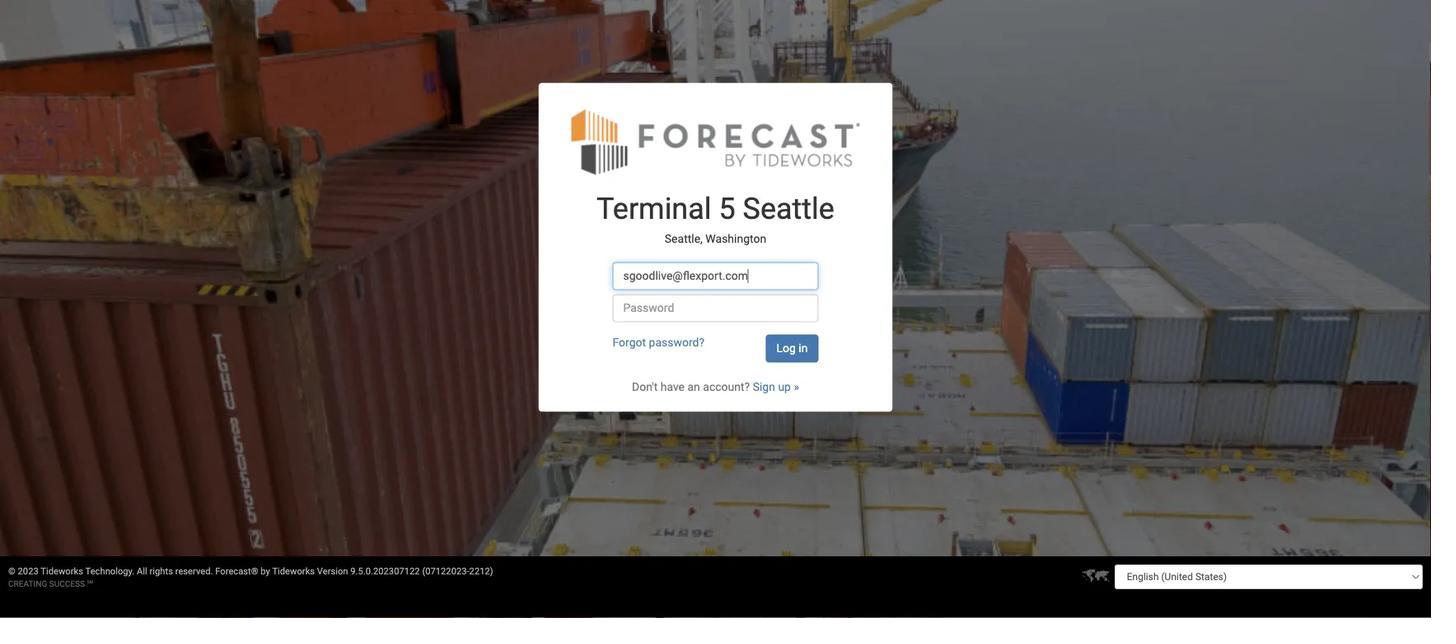 Task type: locate. For each thing, give the bounding box(es) containing it.
»
[[794, 381, 799, 394]]

sign
[[753, 381, 775, 394]]

password?
[[649, 336, 704, 350]]

reserved.
[[175, 566, 213, 577]]

technology.
[[85, 566, 135, 577]]

seattle
[[743, 191, 835, 226]]

by
[[261, 566, 270, 577]]

1 tideworks from the left
[[41, 566, 83, 577]]

don't have an account? sign up »
[[632, 381, 799, 394]]

©
[[8, 566, 15, 577]]

tideworks
[[41, 566, 83, 577], [272, 566, 315, 577]]

(07122023-
[[422, 566, 469, 577]]

tideworks up success
[[41, 566, 83, 577]]

2023
[[18, 566, 39, 577]]

1 horizontal spatial tideworks
[[272, 566, 315, 577]]

0 horizontal spatial tideworks
[[41, 566, 83, 577]]

tideworks right by
[[272, 566, 315, 577]]

creating
[[8, 579, 47, 589]]

all
[[137, 566, 147, 577]]

in
[[799, 342, 808, 355]]

Password password field
[[613, 294, 818, 322]]

forecast®
[[215, 566, 258, 577]]

terminal 5 seattle seattle, washington
[[597, 191, 835, 246]]

5
[[719, 191, 735, 226]]

Email or username text field
[[613, 262, 818, 290]]

forgot password? log in
[[613, 336, 808, 355]]

log
[[776, 342, 796, 355]]

rights
[[150, 566, 173, 577]]



Task type: vqa. For each thing, say whether or not it's contained in the screenshot.
creating
yes



Task type: describe. For each thing, give the bounding box(es) containing it.
account?
[[703, 381, 750, 394]]

℠
[[87, 579, 93, 589]]

forgot password? link
[[613, 336, 704, 350]]

washington
[[705, 232, 766, 246]]

© 2023 tideworks technology. all rights reserved. forecast® by tideworks version 9.5.0.202307122 (07122023-2212) creating success ℠
[[8, 566, 493, 589]]

up
[[778, 381, 791, 394]]

2 tideworks from the left
[[272, 566, 315, 577]]

9.5.0.202307122
[[350, 566, 420, 577]]

forecast® by tideworks image
[[571, 107, 860, 176]]

success
[[49, 579, 85, 589]]

2212)
[[469, 566, 493, 577]]

version
[[317, 566, 348, 577]]

don't
[[632, 381, 658, 394]]

sign up » link
[[753, 381, 799, 394]]

log in button
[[766, 335, 818, 363]]

seattle,
[[665, 232, 703, 246]]

an
[[687, 381, 700, 394]]

terminal
[[597, 191, 711, 226]]

forgot
[[613, 336, 646, 350]]

have
[[660, 381, 685, 394]]



